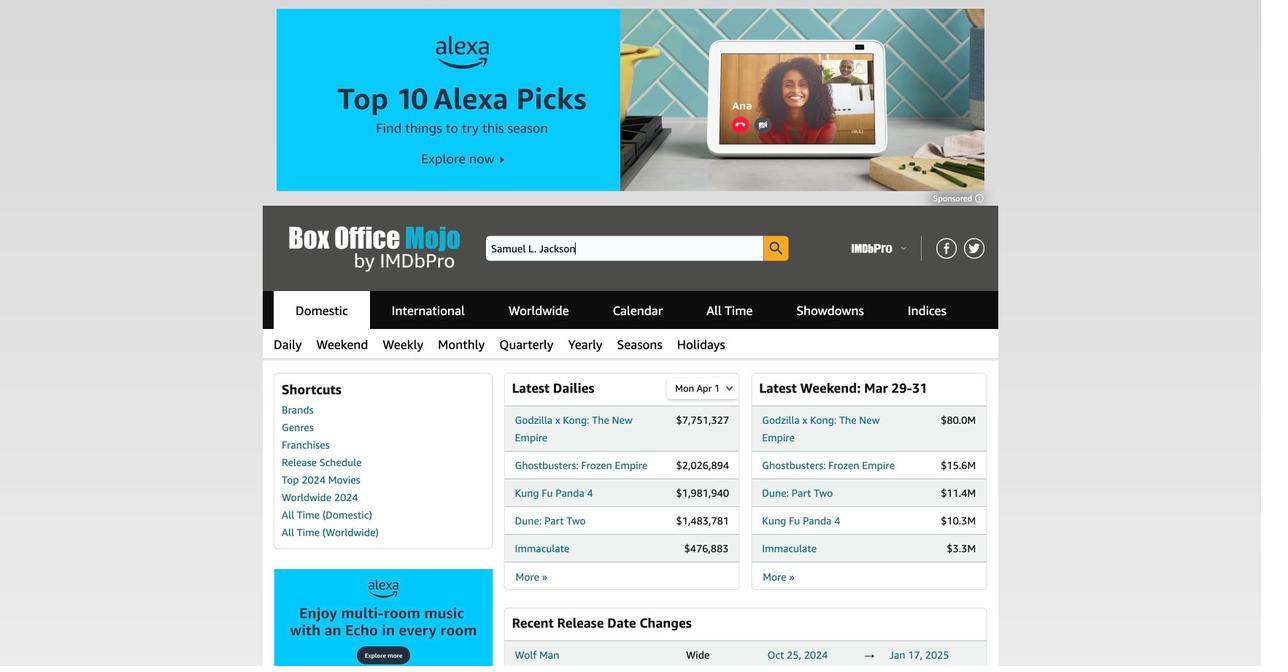 Task type: vqa. For each thing, say whether or not it's contained in the screenshot.
the PST
no



Task type: locate. For each thing, give the bounding box(es) containing it.
None submit
[[764, 236, 789, 261]]

Search for Titles search field
[[486, 236, 763, 261]]



Task type: describe. For each thing, give the bounding box(es) containing it.
sponsored content section
[[277, 9, 985, 201]]

dropdown image
[[726, 385, 733, 391]]



